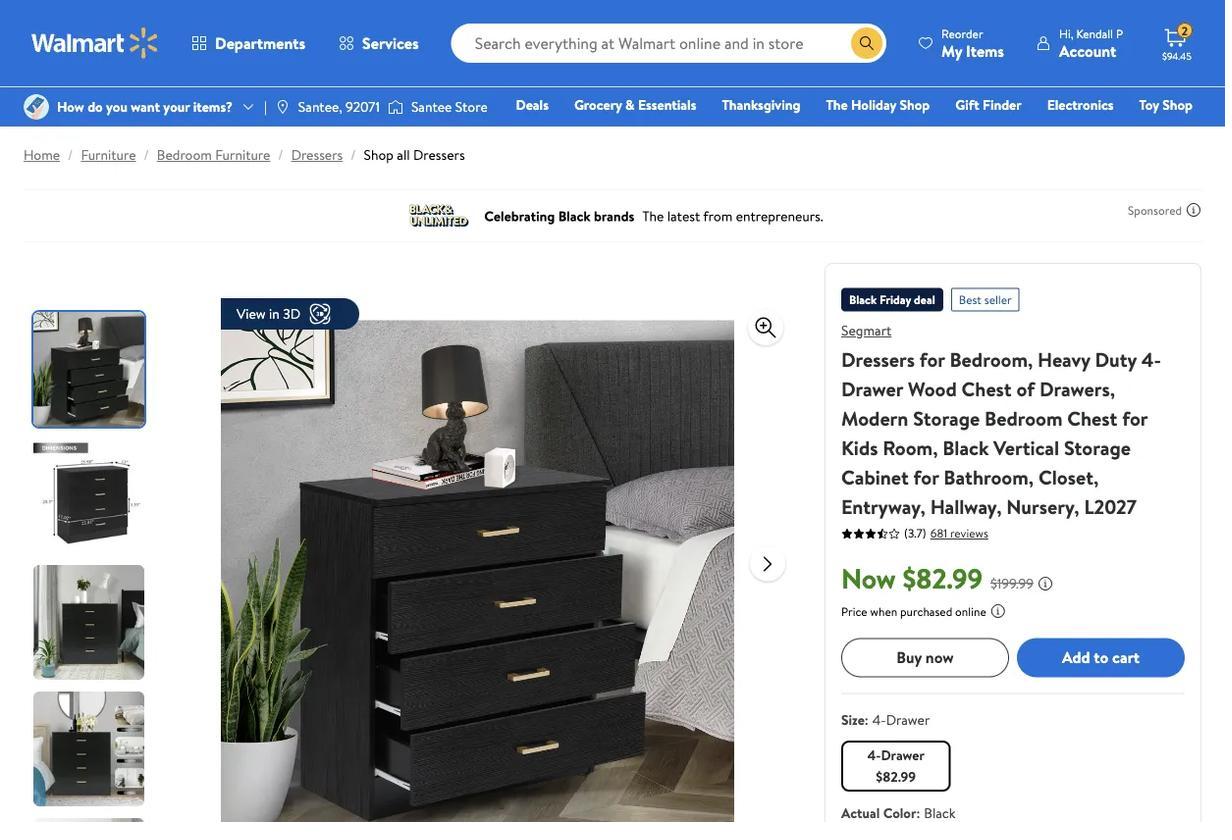 Task type: describe. For each thing, give the bounding box(es) containing it.
thanksgiving
[[722, 95, 801, 114]]

bedroom inside segmart dressers for bedroom, heavy duty 4- drawer wood chest of drawers, modern storage bedroom chest for kids room, black vertical storage cabinet for bathroom, closet, entryway, hallway, nursery, l2027
[[985, 405, 1063, 432]]

 image for santee, 92071
[[275, 99, 290, 115]]

sponsored
[[1128, 202, 1182, 218]]

gift
[[956, 95, 980, 114]]

segmart link
[[841, 321, 892, 340]]

1 furniture from the left
[[81, 145, 136, 164]]

shop inside the toy shop home
[[1163, 95, 1193, 114]]

deal
[[914, 292, 936, 308]]

4 / from the left
[[351, 145, 356, 164]]

dressers for bedroom, heavy duty 4-drawer wood chest of drawers, modern storage bedroom chest for kids room, black vertical storage cabinet for bathroom, closet, entryway, hallway, nursery, l2027 - image 4 of 10 image
[[33, 692, 148, 807]]

(3.7) 681 reviews
[[904, 525, 989, 542]]

when
[[870, 603, 898, 620]]

 image for how do you want your items?
[[24, 94, 49, 120]]

0 vertical spatial black
[[849, 292, 877, 308]]

ad disclaimer and feedback for skylinedisplayad image
[[1186, 202, 1202, 218]]

finder
[[983, 95, 1022, 114]]

dressers inside segmart dressers for bedroom, heavy duty 4- drawer wood chest of drawers, modern storage bedroom chest for kids room, black vertical storage cabinet for bathroom, closet, entryway, hallway, nursery, l2027
[[841, 346, 915, 373]]

buy now button
[[841, 638, 1009, 678]]

1 vertical spatial chest
[[1068, 405, 1118, 432]]

grocery & essentials
[[574, 95, 697, 114]]

santee, 92071
[[298, 97, 380, 116]]

4-drawer $82.99
[[867, 746, 925, 787]]

bathroom,
[[944, 463, 1034, 491]]

0 vertical spatial for
[[920, 346, 945, 373]]

my
[[942, 40, 963, 61]]

next media item image
[[756, 552, 780, 576]]

closet,
[[1039, 463, 1099, 491]]

2 / from the left
[[144, 145, 149, 164]]

drawers,
[[1040, 375, 1115, 403]]

view in 3d
[[237, 304, 301, 324]]

$94.45
[[1163, 49, 1192, 62]]

electronics link
[[1039, 94, 1123, 115]]

shop inside the holiday shop link
[[900, 95, 930, 114]]

buy now
[[897, 647, 954, 669]]

l2027
[[1084, 493, 1137, 520]]

size : 4-drawer
[[841, 710, 930, 729]]

add to cart button
[[1017, 638, 1185, 678]]

reorder my items
[[942, 25, 1004, 61]]

dressers for bedroom, heavy duty 4-drawer wood chest of drawers, modern storage bedroom chest for kids room, black vertical storage cabinet for bathroom, closet, entryway, hallway, nursery, l2027 - image 1 of 10 image
[[33, 312, 148, 427]]

2
[[1182, 22, 1188, 39]]

furniture link
[[81, 145, 136, 164]]

segmart dressers for bedroom, heavy duty 4- drawer wood chest of drawers, modern storage bedroom chest for kids room, black vertical storage cabinet for bathroom, closet, entryway, hallway, nursery, l2027
[[841, 321, 1161, 520]]

store
[[455, 97, 488, 116]]

cabinet
[[841, 463, 909, 491]]

best
[[959, 292, 982, 308]]

dressers for bedroom, heavy duty 4-drawer wood chest of drawers, modern storage bedroom chest for kids room, black vertical storage cabinet for bathroom, closet, entryway, hallway, nursery, l2027 - image 3 of 10 image
[[33, 566, 148, 680]]

681 reviews link
[[927, 525, 989, 542]]

0 vertical spatial home link
[[825, 122, 879, 143]]

&
[[626, 95, 635, 114]]

heavy
[[1038, 346, 1091, 373]]

one debit
[[1043, 123, 1109, 142]]

santee
[[411, 97, 452, 116]]

drawer inside 4-drawer $82.99
[[881, 746, 925, 765]]

reorder
[[942, 25, 983, 42]]

account
[[1059, 40, 1117, 61]]

now
[[841, 559, 896, 597]]

thanksgiving link
[[713, 94, 809, 115]]

walmart image
[[31, 27, 159, 59]]

price
[[841, 603, 868, 620]]

room,
[[883, 434, 938, 461]]

2 vertical spatial for
[[914, 463, 939, 491]]

search icon image
[[859, 35, 875, 51]]

entryway,
[[841, 493, 926, 520]]

vertical
[[994, 434, 1060, 461]]

3d
[[283, 304, 301, 324]]

friday
[[880, 292, 911, 308]]

cart
[[1113, 647, 1140, 669]]

black friday deal
[[849, 292, 936, 308]]

dressers for bedroom, heavy duty 4-drawer wood chest of drawers, modern storage bedroom chest for kids room, black vertical storage cabinet for bathroom, closet, entryway, hallway, nursery, l2027 image
[[221, 263, 734, 823]]

black inside segmart dressers for bedroom, heavy duty 4- drawer wood chest of drawers, modern storage bedroom chest for kids room, black vertical storage cabinet for bathroom, closet, entryway, hallway, nursery, l2027
[[943, 434, 989, 461]]

kendall
[[1077, 25, 1113, 42]]

home / furniture / bedroom furniture / dressers / shop all dressers
[[24, 145, 465, 164]]

toy shop home
[[834, 95, 1193, 142]]

$199.99
[[991, 574, 1034, 593]]

:
[[865, 710, 869, 729]]

fashion
[[896, 123, 941, 142]]

all
[[397, 145, 410, 164]]

seller
[[985, 292, 1012, 308]]

hi, kendall p account
[[1059, 25, 1123, 61]]

add
[[1062, 647, 1090, 669]]

how
[[57, 97, 84, 116]]

do
[[88, 97, 103, 116]]

hallway,
[[931, 493, 1002, 520]]



Task type: locate. For each thing, give the bounding box(es) containing it.
4- right :
[[873, 710, 886, 729]]

0 horizontal spatial  image
[[24, 94, 49, 120]]

 image
[[388, 97, 403, 117]]

segmart
[[841, 321, 892, 340]]

clear search field text image
[[828, 35, 843, 51]]

shop all dressers link
[[364, 145, 465, 164]]

items?
[[193, 97, 233, 116]]

 image
[[24, 94, 49, 120], [275, 99, 290, 115]]

1 horizontal spatial home link
[[825, 122, 879, 143]]

dressers down 'segmart'
[[841, 346, 915, 373]]

drawer up modern
[[841, 375, 903, 403]]

0 horizontal spatial dressers
[[291, 145, 343, 164]]

4- inside segmart dressers for bedroom, heavy duty 4- drawer wood chest of drawers, modern storage bedroom chest for kids room, black vertical storage cabinet for bathroom, closet, entryway, hallway, nursery, l2027
[[1142, 346, 1161, 373]]

want
[[131, 97, 160, 116]]

drawer inside segmart dressers for bedroom, heavy duty 4- drawer wood chest of drawers, modern storage bedroom chest for kids room, black vertical storage cabinet for bathroom, closet, entryway, hallway, nursery, l2027
[[841, 375, 903, 403]]

dressers
[[291, 145, 343, 164], [413, 145, 465, 164], [841, 346, 915, 373]]

1 vertical spatial home link
[[24, 145, 60, 164]]

0 horizontal spatial furniture
[[81, 145, 136, 164]]

home link
[[825, 122, 879, 143], [24, 145, 60, 164]]

home down how
[[24, 145, 60, 164]]

gift finder link
[[947, 94, 1031, 115]]

0 vertical spatial drawer
[[841, 375, 903, 403]]

dressers down the santee,
[[291, 145, 343, 164]]

toy shop link
[[1131, 94, 1202, 115]]

0 vertical spatial storage
[[913, 405, 980, 432]]

0 vertical spatial $82.99
[[903, 559, 983, 597]]

now $82.99
[[841, 559, 983, 597]]

0 horizontal spatial home link
[[24, 145, 60, 164]]

2 horizontal spatial shop
[[1163, 95, 1193, 114]]

681
[[931, 525, 948, 542]]

1 horizontal spatial bedroom
[[985, 405, 1063, 432]]

1 horizontal spatial dressers
[[413, 145, 465, 164]]

home down the
[[834, 123, 870, 142]]

1 horizontal spatial home
[[834, 123, 870, 142]]

1 horizontal spatial black
[[943, 434, 989, 461]]

legal information image
[[990, 603, 1006, 619]]

black up bathroom,
[[943, 434, 989, 461]]

fashion link
[[887, 122, 950, 143]]

1 horizontal spatial  image
[[275, 99, 290, 115]]

1 horizontal spatial storage
[[1064, 434, 1131, 461]]

$82.99 inside 4-drawer $82.99
[[876, 768, 916, 787]]

chest down drawers,
[[1068, 405, 1118, 432]]

0 horizontal spatial black
[[849, 292, 877, 308]]

buy
[[897, 647, 922, 669]]

p
[[1116, 25, 1123, 42]]

2 furniture from the left
[[215, 145, 270, 164]]

furniture down you
[[81, 145, 136, 164]]

0 vertical spatial chest
[[962, 375, 1012, 403]]

furniture down the |
[[215, 145, 270, 164]]

1 vertical spatial black
[[943, 434, 989, 461]]

/ left furniture link
[[68, 145, 73, 164]]

home link down how
[[24, 145, 60, 164]]

bedroom
[[157, 145, 212, 164], [985, 405, 1063, 432]]

you
[[106, 97, 128, 116]]

1 vertical spatial 4-
[[873, 710, 886, 729]]

reviews
[[950, 525, 989, 542]]

chest down bedroom,
[[962, 375, 1012, 403]]

grocery & essentials link
[[566, 94, 705, 115]]

gift finder
[[956, 95, 1022, 114]]

shop up fashion
[[900, 95, 930, 114]]

/ left dressers link
[[278, 145, 283, 164]]

in
[[269, 304, 280, 324]]

registry link
[[958, 122, 1026, 143]]

bedroom,
[[950, 346, 1033, 373]]

online
[[955, 603, 987, 620]]

0 vertical spatial home
[[834, 123, 870, 142]]

grocery
[[574, 95, 622, 114]]

for down room,
[[914, 463, 939, 491]]

your
[[163, 97, 190, 116]]

2 vertical spatial drawer
[[881, 746, 925, 765]]

add to cart
[[1062, 647, 1140, 669]]

dressers for bedroom, heavy duty 4-drawer wood chest of drawers, modern storage bedroom chest for kids room, black vertical storage cabinet for bathroom, closet, entryway, hallway, nursery, l2027 - image 2 of 10 image
[[33, 439, 148, 554]]

electronics
[[1047, 95, 1114, 114]]

hi,
[[1059, 25, 1074, 42]]

0 horizontal spatial home
[[24, 145, 60, 164]]

Walmart Site-Wide search field
[[451, 24, 887, 63]]

/ right furniture link
[[144, 145, 149, 164]]

santee store
[[411, 97, 488, 116]]

the holiday shop link
[[817, 94, 939, 115]]

3 / from the left
[[278, 145, 283, 164]]

2 vertical spatial 4-
[[867, 746, 881, 765]]

1 vertical spatial home
[[24, 145, 60, 164]]

debit
[[1075, 123, 1109, 142]]

0 horizontal spatial bedroom
[[157, 145, 212, 164]]

1 / from the left
[[68, 145, 73, 164]]

chest
[[962, 375, 1012, 403], [1068, 405, 1118, 432]]

$82.99 down size : 4-drawer
[[876, 768, 916, 787]]

$82.99
[[903, 559, 983, 597], [876, 768, 916, 787]]

0 horizontal spatial storage
[[913, 405, 980, 432]]

home
[[834, 123, 870, 142], [24, 145, 60, 164]]

1 vertical spatial bedroom
[[985, 405, 1063, 432]]

dressers for bedroom, heavy duty 4-drawer wood chest of drawers, modern storage bedroom chest for kids room, black vertical storage cabinet for bathroom, closet, entryway, hallway, nursery, l2027 - image 5 of 10 image
[[33, 819, 148, 823]]

the holiday shop
[[826, 95, 930, 114]]

purchased
[[900, 603, 953, 620]]

 image left how
[[24, 94, 49, 120]]

/ right dressers link
[[351, 145, 356, 164]]

0 horizontal spatial chest
[[962, 375, 1012, 403]]

1 horizontal spatial chest
[[1068, 405, 1118, 432]]

4-
[[1142, 346, 1161, 373], [873, 710, 886, 729], [867, 746, 881, 765]]

dressers right "all"
[[413, 145, 465, 164]]

modern
[[841, 405, 909, 432]]

storage
[[913, 405, 980, 432], [1064, 434, 1131, 461]]

drawer down size : 4-drawer
[[881, 746, 925, 765]]

size
[[841, 710, 865, 729]]

drawer right :
[[886, 710, 930, 729]]

storage up closet,
[[1064, 434, 1131, 461]]

for up wood at the right top of the page
[[920, 346, 945, 373]]

zoom image modal image
[[754, 316, 778, 340]]

departments
[[215, 32, 305, 54]]

services
[[362, 32, 419, 54]]

4- down :
[[867, 746, 881, 765]]

|
[[264, 97, 267, 116]]

1 vertical spatial $82.99
[[876, 768, 916, 787]]

2 horizontal spatial dressers
[[841, 346, 915, 373]]

4- inside 4-drawer $82.99
[[867, 746, 881, 765]]

deals
[[516, 95, 549, 114]]

nursery,
[[1007, 493, 1080, 520]]

for
[[920, 346, 945, 373], [1122, 405, 1148, 432], [914, 463, 939, 491]]

4- right duty
[[1142, 346, 1161, 373]]

black
[[849, 292, 877, 308], [943, 434, 989, 461]]

black up segmart 'link' on the right top
[[849, 292, 877, 308]]

holiday
[[851, 95, 897, 114]]

services button
[[322, 20, 436, 67]]

$82.99 up purchased
[[903, 559, 983, 597]]

1 vertical spatial for
[[1122, 405, 1148, 432]]

price when purchased online
[[841, 603, 987, 620]]

0 vertical spatial 4-
[[1142, 346, 1161, 373]]

1 horizontal spatial shop
[[900, 95, 930, 114]]

92071
[[346, 97, 380, 116]]

learn more about strikethrough prices image
[[1038, 576, 1054, 591]]

essentials
[[638, 95, 697, 114]]

departments button
[[175, 20, 322, 67]]

home link down the
[[825, 122, 879, 143]]

bedroom down of
[[985, 405, 1063, 432]]

0 vertical spatial bedroom
[[157, 145, 212, 164]]

toy
[[1140, 95, 1159, 114]]

view in 3d button
[[221, 298, 359, 330]]

one
[[1043, 123, 1072, 142]]

how do you want your items?
[[57, 97, 233, 116]]

items
[[966, 40, 1004, 61]]

shop left "all"
[[364, 145, 394, 164]]

walmart+
[[1134, 123, 1193, 142]]

now
[[926, 647, 954, 669]]

size list
[[838, 737, 1189, 796]]

1 vertical spatial storage
[[1064, 434, 1131, 461]]

1 horizontal spatial furniture
[[215, 145, 270, 164]]

for down duty
[[1122, 405, 1148, 432]]

dressers link
[[291, 145, 343, 164]]

shop
[[900, 95, 930, 114], [1163, 95, 1193, 114], [364, 145, 394, 164]]

0 horizontal spatial shop
[[364, 145, 394, 164]]

drawer
[[841, 375, 903, 403], [886, 710, 930, 729], [881, 746, 925, 765]]

one debit link
[[1034, 122, 1118, 143]]

shop right toy
[[1163, 95, 1193, 114]]

walmart+ link
[[1126, 122, 1202, 143]]

Search search field
[[451, 24, 887, 63]]

deals link
[[507, 94, 558, 115]]

1 vertical spatial drawer
[[886, 710, 930, 729]]

wood
[[908, 375, 957, 403]]

bedroom down the your
[[157, 145, 212, 164]]

best seller
[[959, 292, 1012, 308]]

furniture
[[81, 145, 136, 164], [215, 145, 270, 164]]

home inside the toy shop home
[[834, 123, 870, 142]]

storage down wood at the right top of the page
[[913, 405, 980, 432]]

of
[[1017, 375, 1035, 403]]

 image right the |
[[275, 99, 290, 115]]



Task type: vqa. For each thing, say whether or not it's contained in the screenshot.
the Bedroom to the left
yes



